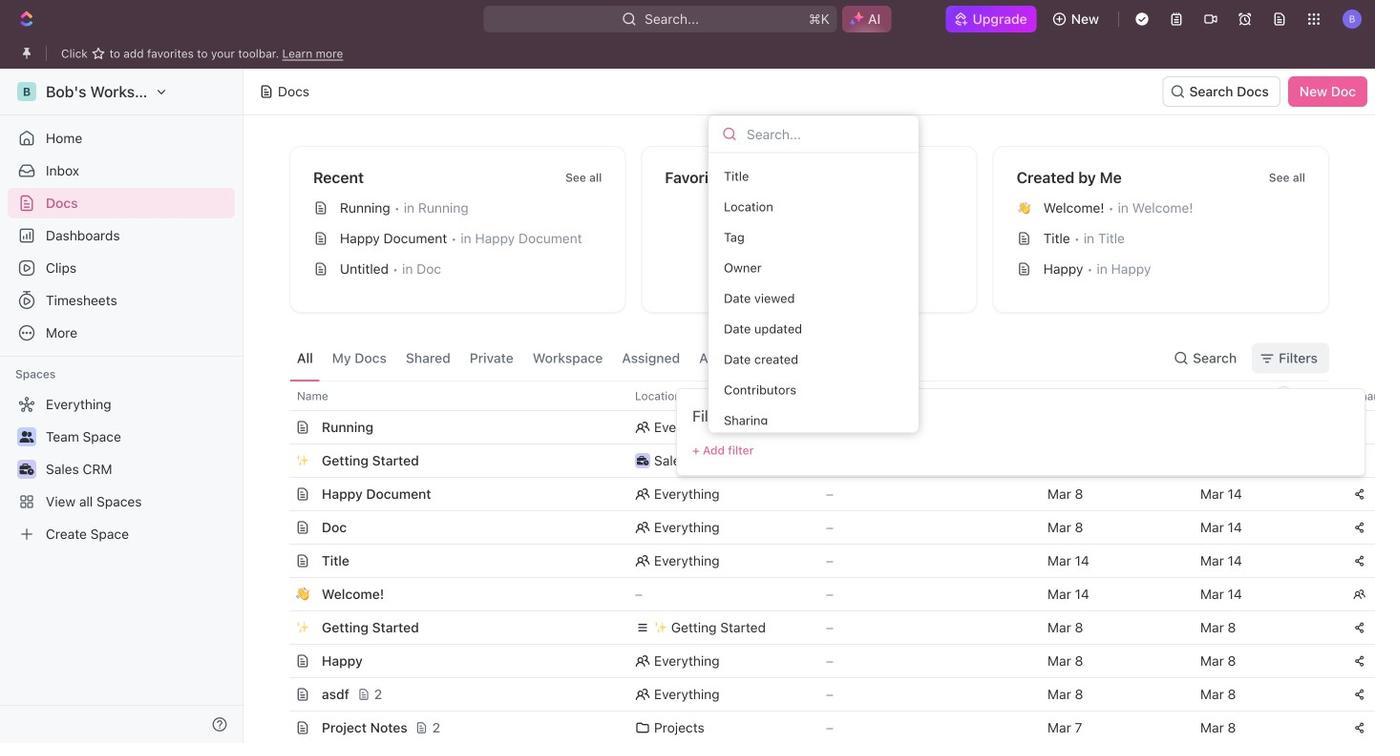 Task type: vqa. For each thing, say whether or not it's contained in the screenshot.
Task 3 to the top
no



Task type: describe. For each thing, give the bounding box(es) containing it.
cell for third row from the top of the page
[[268, 445, 289, 478]]

1 row from the top
[[268, 381, 1375, 412]]

4 row from the top
[[268, 478, 1375, 512]]

Search... text field
[[747, 120, 906, 149]]

6 row from the top
[[268, 544, 1375, 579]]

10 row from the top
[[268, 678, 1375, 712]]

cell for 6th row from the bottom
[[268, 545, 289, 578]]

no favorited docs image
[[771, 190, 848, 266]]

cell for tenth row from the bottom
[[268, 412, 289, 444]]

cell for 5th row from the top of the page
[[268, 512, 289, 544]]

cell for 4th row
[[268, 478, 289, 511]]

8 row from the top
[[268, 611, 1375, 646]]

cell for fifth row from the bottom of the page
[[268, 579, 289, 611]]

cell for 11th row
[[268, 712, 289, 744]]



Task type: locate. For each thing, give the bounding box(es) containing it.
sidebar navigation
[[0, 69, 244, 744]]

cell for fourth row from the bottom
[[268, 612, 289, 645]]

11 row from the top
[[268, 711, 1375, 744]]

5 row from the top
[[268, 511, 1375, 545]]

cell for ninth row
[[268, 646, 289, 678]]

column header
[[268, 381, 289, 412]]

cell
[[268, 412, 289, 444], [268, 445, 289, 478], [1036, 445, 1189, 478], [1189, 445, 1342, 478], [268, 478, 289, 511], [268, 512, 289, 544], [268, 545, 289, 578], [268, 579, 289, 611], [268, 612, 289, 645], [268, 646, 289, 678], [268, 679, 289, 711], [268, 712, 289, 744]]

tree inside sidebar navigation
[[8, 390, 235, 550]]

tree
[[8, 390, 235, 550]]

cell for second row from the bottom
[[268, 679, 289, 711]]

business time image
[[637, 457, 649, 466]]

3 row from the top
[[268, 444, 1375, 478]]

row
[[268, 381, 1375, 412], [268, 411, 1375, 445], [268, 444, 1375, 478], [268, 478, 1375, 512], [268, 511, 1375, 545], [268, 544, 1375, 579], [268, 578, 1375, 612], [268, 611, 1375, 646], [268, 645, 1375, 679], [268, 678, 1375, 712], [268, 711, 1375, 744]]

9 row from the top
[[268, 645, 1375, 679]]

2 row from the top
[[268, 411, 1375, 445]]

tab list
[[289, 336, 763, 381]]

table
[[268, 381, 1375, 744]]

7 row from the top
[[268, 578, 1375, 612]]



